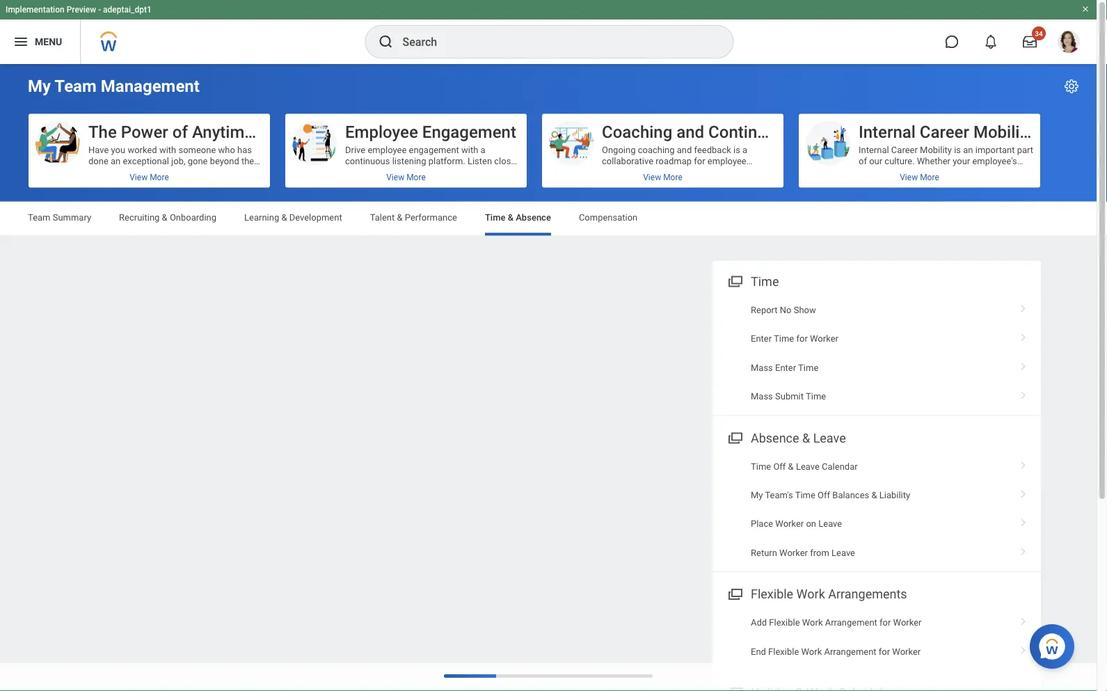 Task type: describe. For each thing, give the bounding box(es) containing it.
inbox large image
[[1023, 35, 1037, 49]]

anytime
[[192, 122, 254, 142]]

work for add
[[803, 618, 823, 628]]

0 vertical spatial for
[[797, 333, 808, 344]]

menu group image
[[725, 271, 744, 290]]

menu
[[35, 36, 62, 47]]

chevron right image for enter time for worker
[[1015, 329, 1033, 343]]

& for absence
[[803, 431, 810, 445]]

return
[[751, 548, 778, 558]]

coaching
[[602, 122, 673, 142]]

learning & development
[[244, 212, 342, 223]]

chevron right image for mass submit time
[[1015, 386, 1033, 400]]

employee
[[345, 122, 418, 142]]

3 menu group image from the top
[[725, 683, 744, 691]]

time off & leave calendar link
[[713, 452, 1041, 481]]

end flexible work arrangement for worker
[[751, 646, 921, 657]]

mass for mass enter time
[[751, 362, 773, 373]]

career
[[920, 122, 970, 142]]

chevron right image for absence & leave
[[1015, 456, 1033, 470]]

coaching and continuous conversations
[[602, 122, 906, 142]]

profile logan mcneil image
[[1058, 31, 1080, 56]]

show
[[794, 305, 816, 315]]

mobility
[[974, 122, 1034, 142]]

search image
[[378, 33, 394, 50]]

place worker on leave
[[751, 519, 843, 529]]

report no show link
[[713, 296, 1041, 324]]

preview
[[67, 5, 96, 15]]

chevron right image for place worker on leave
[[1015, 514, 1033, 528]]

menu group image for flexible work arrangements
[[725, 584, 744, 603]]

time inside 'my team's time off balances & liability' link
[[796, 490, 816, 500]]

time & absence
[[485, 212, 551, 223]]

list for arrangements
[[713, 609, 1041, 666]]

adeptai_dpt1
[[103, 5, 152, 15]]

configure this page image
[[1064, 78, 1080, 95]]

internal career mobility
[[859, 122, 1034, 142]]

recruiting
[[119, 212, 160, 223]]

34 button
[[1015, 26, 1046, 57]]

coaching and continuous conversations button
[[542, 114, 906, 188]]

34
[[1035, 29, 1043, 38]]

onboarding
[[170, 212, 217, 223]]

the
[[88, 122, 117, 142]]

Search Workday  search field
[[403, 26, 705, 57]]

implementation
[[6, 5, 65, 15]]

my team's time off balances & liability
[[751, 490, 911, 500]]

0 vertical spatial team
[[55, 76, 97, 96]]

main content containing my team management
[[0, 64, 1097, 691]]

leave for from
[[832, 548, 856, 558]]

for for end flexible work arrangement for worker
[[879, 646, 891, 657]]

close environment banner image
[[1082, 5, 1090, 13]]

of
[[172, 122, 188, 142]]

add flexible work arrangement for worker link
[[713, 609, 1041, 637]]

for for add flexible work arrangement for worker
[[880, 618, 891, 628]]

0 horizontal spatial off
[[774, 461, 786, 472]]

work for end
[[802, 646, 822, 657]]

summary
[[53, 212, 91, 223]]

worker inside add flexible work arrangement for worker link
[[894, 618, 922, 628]]

the power of anytime feedback
[[88, 122, 330, 142]]

menu button
[[0, 19, 80, 64]]

time off & leave calendar
[[751, 461, 858, 472]]

team inside tab list
[[28, 212, 50, 223]]

time inside mass submit time link
[[806, 391, 826, 402]]

no
[[780, 305, 792, 315]]

1 horizontal spatial enter
[[776, 362, 797, 373]]

my team management
[[28, 76, 200, 96]]

mass submit time link
[[713, 382, 1041, 411]]

leave up calendar at the bottom of the page
[[814, 431, 846, 445]]

compensation
[[579, 212, 638, 223]]

chevron right image for time
[[1015, 300, 1033, 314]]

mass for mass submit time
[[751, 391, 773, 402]]

from
[[811, 548, 830, 558]]

-
[[98, 5, 101, 15]]

time inside "time off & leave calendar" link
[[751, 461, 772, 472]]

add flexible work arrangement for worker
[[751, 618, 922, 628]]

end flexible work arrangement for worker link
[[713, 637, 1041, 666]]

arrangements
[[829, 587, 908, 602]]

tab list containing team summary
[[14, 202, 1083, 236]]

menu banner
[[0, 0, 1097, 64]]

end
[[751, 646, 766, 657]]

and
[[677, 122, 705, 142]]

chevron right image for my team's time off balances & liability
[[1015, 485, 1033, 499]]

0 vertical spatial work
[[797, 587, 826, 602]]

management
[[101, 76, 200, 96]]



Task type: locate. For each thing, give the bounding box(es) containing it.
main content
[[0, 64, 1097, 691]]

leave right on
[[819, 519, 843, 529]]

my
[[28, 76, 51, 96], [751, 490, 763, 500]]

add
[[751, 618, 767, 628]]

chevron right image inside "time off & leave calendar" link
[[1015, 456, 1033, 470]]

for down add flexible work arrangement for worker link
[[879, 646, 891, 657]]

& for time
[[508, 212, 514, 223]]

chevron right image inside end flexible work arrangement for worker "link"
[[1015, 642, 1033, 656]]

performance
[[405, 212, 457, 223]]

mass left submit
[[751, 391, 773, 402]]

chevron right image inside return worker from leave link
[[1015, 543, 1033, 557]]

&
[[162, 212, 168, 223], [282, 212, 287, 223], [397, 212, 403, 223], [508, 212, 514, 223], [803, 431, 810, 445], [788, 461, 794, 472], [872, 490, 878, 500]]

2 mass from the top
[[751, 391, 773, 402]]

feedback
[[258, 122, 330, 142]]

list containing add flexible work arrangement for worker
[[713, 609, 1041, 666]]

1 horizontal spatial off
[[818, 490, 831, 500]]

engagement
[[422, 122, 517, 142]]

list
[[713, 296, 1041, 411], [713, 452, 1041, 567], [713, 609, 1041, 666]]

1 horizontal spatial absence
[[751, 431, 800, 445]]

worker down add flexible work arrangement for worker link
[[893, 646, 921, 657]]

continuous
[[709, 122, 794, 142]]

work down add flexible work arrangement for worker
[[802, 646, 822, 657]]

arrangement up end flexible work arrangement for worker
[[825, 618, 878, 628]]

7 chevron right image from the top
[[1015, 642, 1033, 656]]

enter time for worker
[[751, 333, 839, 344]]

mass submit time
[[751, 391, 826, 402]]

leave for &
[[796, 461, 820, 472]]

enter up mass submit time
[[776, 362, 797, 373]]

time inside tab list
[[485, 212, 506, 223]]

time up the report
[[751, 274, 779, 289]]

leave
[[814, 431, 846, 445], [796, 461, 820, 472], [819, 519, 843, 529], [832, 548, 856, 558]]

0 vertical spatial menu group image
[[725, 428, 744, 446]]

place worker on leave link
[[713, 510, 1041, 539]]

my down menu dropdown button at the top of page
[[28, 76, 51, 96]]

talent & performance
[[370, 212, 457, 223]]

flexible work arrangements
[[751, 587, 908, 602]]

flexible
[[751, 587, 794, 602], [770, 618, 800, 628], [769, 646, 799, 657]]

1 vertical spatial list
[[713, 452, 1041, 567]]

chevron right image inside mass submit time link
[[1015, 386, 1033, 400]]

enter
[[751, 333, 772, 344], [776, 362, 797, 373]]

recruiting & onboarding
[[119, 212, 217, 223]]

worker inside end flexible work arrangement for worker "link"
[[893, 646, 921, 657]]

team's
[[765, 490, 793, 500]]

0 vertical spatial flexible
[[751, 587, 794, 602]]

time inside enter time for worker link
[[774, 333, 795, 344]]

1 vertical spatial absence
[[751, 431, 800, 445]]

& for recruiting
[[162, 212, 168, 223]]

3 chevron right image from the top
[[1015, 386, 1033, 400]]

worker inside enter time for worker link
[[810, 333, 839, 344]]

flexible right end
[[769, 646, 799, 657]]

list containing report no show
[[713, 296, 1041, 411]]

the power of anytime feedback button
[[29, 114, 330, 188]]

submit
[[776, 391, 804, 402]]

balances
[[833, 490, 870, 500]]

for
[[797, 333, 808, 344], [880, 618, 891, 628], [879, 646, 891, 657]]

0 horizontal spatial absence
[[516, 212, 551, 223]]

6 chevron right image from the top
[[1015, 613, 1033, 627]]

place
[[751, 519, 774, 529]]

4 chevron right image from the top
[[1015, 485, 1033, 499]]

work
[[797, 587, 826, 602], [803, 618, 823, 628], [802, 646, 822, 657]]

my team's time off balances & liability link
[[713, 481, 1041, 510]]

1 vertical spatial my
[[751, 490, 763, 500]]

time up the team's
[[751, 461, 772, 472]]

leave for on
[[819, 519, 843, 529]]

leave down absence & leave
[[796, 461, 820, 472]]

worker inside return worker from leave link
[[780, 548, 808, 558]]

list for leave
[[713, 452, 1041, 567]]

mass
[[751, 362, 773, 373], [751, 391, 773, 402]]

1 vertical spatial arrangement
[[825, 646, 877, 657]]

chevron right image inside the mass enter time link
[[1015, 357, 1033, 371]]

time right submit
[[806, 391, 826, 402]]

menu group image for absence & leave
[[725, 428, 744, 446]]

menu group image
[[725, 428, 744, 446], [725, 584, 744, 603], [725, 683, 744, 691]]

chevron right image
[[1015, 329, 1033, 343], [1015, 357, 1033, 371], [1015, 386, 1033, 400], [1015, 485, 1033, 499], [1015, 514, 1033, 528], [1015, 613, 1033, 627], [1015, 642, 1033, 656]]

time down report no show
[[774, 333, 795, 344]]

my for my team management
[[28, 76, 51, 96]]

team summary
[[28, 212, 91, 223]]

worker left from
[[780, 548, 808, 558]]

learning
[[244, 212, 279, 223]]

2 vertical spatial work
[[802, 646, 822, 657]]

worker down show in the top right of the page
[[810, 333, 839, 344]]

internal career mobility button
[[799, 114, 1041, 188]]

1 list from the top
[[713, 296, 1041, 411]]

worker left on
[[776, 519, 804, 529]]

time down enter time for worker
[[799, 362, 819, 373]]

return worker from leave link
[[713, 539, 1041, 567]]

1 horizontal spatial team
[[55, 76, 97, 96]]

1 chevron right image from the top
[[1015, 329, 1033, 343]]

flexible inside "link"
[[769, 646, 799, 657]]

2 vertical spatial for
[[879, 646, 891, 657]]

leave right from
[[832, 548, 856, 558]]

5 chevron right image from the top
[[1015, 514, 1033, 528]]

list containing time off & leave calendar
[[713, 452, 1041, 567]]

1 vertical spatial for
[[880, 618, 891, 628]]

absence & leave
[[751, 431, 846, 445]]

arrangement for end flexible work arrangement for worker
[[825, 646, 877, 657]]

chevron right image inside place worker on leave link
[[1015, 514, 1033, 528]]

2 vertical spatial menu group image
[[725, 683, 744, 691]]

0 vertical spatial absence
[[516, 212, 551, 223]]

flexible right add
[[770, 618, 800, 628]]

my for my team's time off balances & liability
[[751, 490, 763, 500]]

1 vertical spatial work
[[803, 618, 823, 628]]

arrangement
[[825, 618, 878, 628], [825, 646, 877, 657]]

chevron right image inside report no show link
[[1015, 300, 1033, 314]]

0 vertical spatial mass
[[751, 362, 773, 373]]

mass enter time link
[[713, 353, 1041, 382]]

report no show
[[751, 305, 816, 315]]

implementation preview -   adeptai_dpt1
[[6, 5, 152, 15]]

worker inside place worker on leave link
[[776, 519, 804, 529]]

2 vertical spatial list
[[713, 609, 1041, 666]]

for inside "link"
[[879, 646, 891, 657]]

mass up mass submit time
[[751, 362, 773, 373]]

worker up end flexible work arrangement for worker "link"
[[894, 618, 922, 628]]

work down "flexible work arrangements"
[[803, 618, 823, 628]]

1 vertical spatial enter
[[776, 362, 797, 373]]

enter down the report
[[751, 333, 772, 344]]

1 vertical spatial chevron right image
[[1015, 456, 1033, 470]]

on
[[806, 519, 817, 529]]

chevron right image inside add flexible work arrangement for worker link
[[1015, 613, 1033, 627]]

0 vertical spatial list
[[713, 296, 1041, 411]]

arrangement for add flexible work arrangement for worker
[[825, 618, 878, 628]]

flexible for add
[[770, 618, 800, 628]]

worker
[[810, 333, 839, 344], [776, 519, 804, 529], [780, 548, 808, 558], [894, 618, 922, 628], [893, 646, 921, 657]]

0 vertical spatial off
[[774, 461, 786, 472]]

work inside "link"
[[802, 646, 822, 657]]

2 list from the top
[[713, 452, 1041, 567]]

1 vertical spatial off
[[818, 490, 831, 500]]

1 chevron right image from the top
[[1015, 300, 1033, 314]]

& for talent
[[397, 212, 403, 223]]

flexible for end
[[769, 646, 799, 657]]

3 list from the top
[[713, 609, 1041, 666]]

off left balances
[[818, 490, 831, 500]]

1 vertical spatial team
[[28, 212, 50, 223]]

arrangement inside "link"
[[825, 646, 877, 657]]

chevron right image
[[1015, 300, 1033, 314], [1015, 456, 1033, 470], [1015, 543, 1033, 557]]

conversations
[[798, 122, 906, 142]]

1 vertical spatial flexible
[[770, 618, 800, 628]]

& for learning
[[282, 212, 287, 223]]

0 horizontal spatial team
[[28, 212, 50, 223]]

2 menu group image from the top
[[725, 584, 744, 603]]

power
[[121, 122, 168, 142]]

absence
[[516, 212, 551, 223], [751, 431, 800, 445]]

1 horizontal spatial my
[[751, 490, 763, 500]]

team left summary
[[28, 212, 50, 223]]

my left the team's
[[751, 490, 763, 500]]

chevron right image for add flexible work arrangement for worker
[[1015, 613, 1033, 627]]

time
[[485, 212, 506, 223], [751, 274, 779, 289], [774, 333, 795, 344], [799, 362, 819, 373], [806, 391, 826, 402], [751, 461, 772, 472], [796, 490, 816, 500]]

off up the team's
[[774, 461, 786, 472]]

employee engagement
[[345, 122, 517, 142]]

arrangement down add flexible work arrangement for worker
[[825, 646, 877, 657]]

off
[[774, 461, 786, 472], [818, 490, 831, 500]]

0 vertical spatial arrangement
[[825, 618, 878, 628]]

2 chevron right image from the top
[[1015, 357, 1033, 371]]

2 chevron right image from the top
[[1015, 456, 1033, 470]]

chevron right image inside enter time for worker link
[[1015, 329, 1033, 343]]

mass enter time
[[751, 362, 819, 373]]

2 vertical spatial chevron right image
[[1015, 543, 1033, 557]]

liability
[[880, 490, 911, 500]]

justify image
[[13, 33, 29, 50]]

3 chevron right image from the top
[[1015, 543, 1033, 557]]

development
[[289, 212, 342, 223]]

tab list
[[14, 202, 1083, 236]]

0 vertical spatial my
[[28, 76, 51, 96]]

1 vertical spatial menu group image
[[725, 584, 744, 603]]

talent
[[370, 212, 395, 223]]

time right performance
[[485, 212, 506, 223]]

0 vertical spatial chevron right image
[[1015, 300, 1033, 314]]

1 menu group image from the top
[[725, 428, 744, 446]]

notifications large image
[[984, 35, 998, 49]]

employee engagement button
[[285, 114, 527, 188]]

absence inside tab list
[[516, 212, 551, 223]]

for up end flexible work arrangement for worker "link"
[[880, 618, 891, 628]]

my inside list
[[751, 490, 763, 500]]

time inside the mass enter time link
[[799, 362, 819, 373]]

enter time for worker link
[[713, 324, 1041, 353]]

team down menu
[[55, 76, 97, 96]]

calendar
[[822, 461, 858, 472]]

2 vertical spatial flexible
[[769, 646, 799, 657]]

chevron right image for mass enter time
[[1015, 357, 1033, 371]]

return worker from leave
[[751, 548, 856, 558]]

chevron right image inside 'my team's time off balances & liability' link
[[1015, 485, 1033, 499]]

work up add flexible work arrangement for worker
[[797, 587, 826, 602]]

1 mass from the top
[[751, 362, 773, 373]]

report
[[751, 305, 778, 315]]

chevron right image for end flexible work arrangement for worker
[[1015, 642, 1033, 656]]

team
[[55, 76, 97, 96], [28, 212, 50, 223]]

time right the team's
[[796, 490, 816, 500]]

1 vertical spatial mass
[[751, 391, 773, 402]]

internal
[[859, 122, 916, 142]]

for down show in the top right of the page
[[797, 333, 808, 344]]

flexible up add
[[751, 587, 794, 602]]

0 vertical spatial enter
[[751, 333, 772, 344]]

0 horizontal spatial my
[[28, 76, 51, 96]]

0 horizontal spatial enter
[[751, 333, 772, 344]]



Task type: vqa. For each thing, say whether or not it's contained in the screenshot.
the bottommost Arrangement
yes



